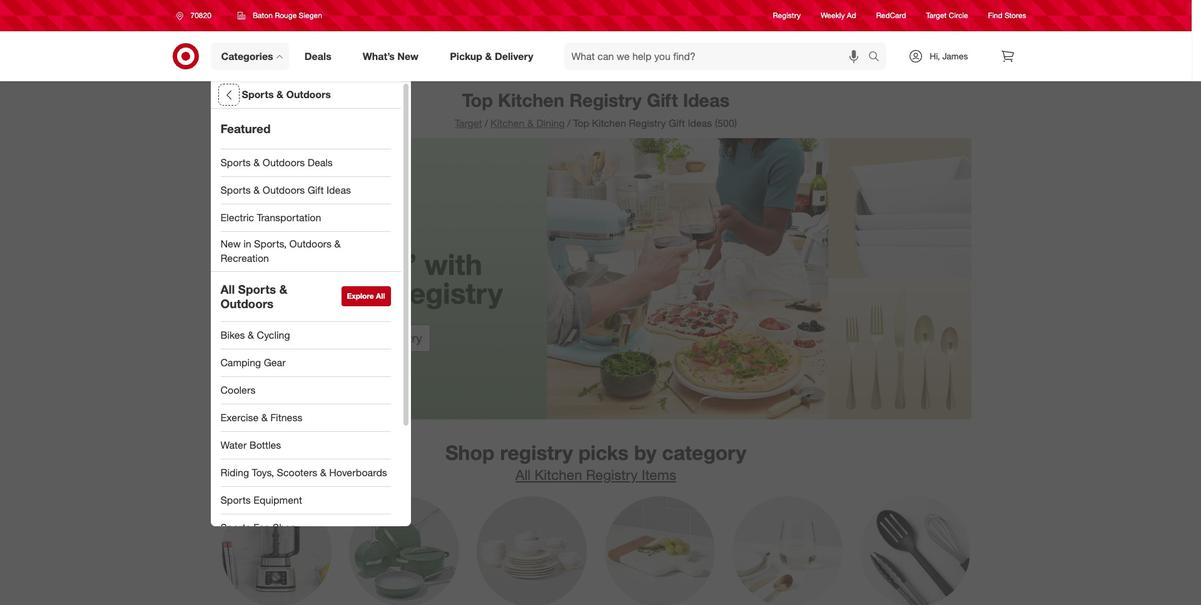 Task type: describe. For each thing, give the bounding box(es) containing it.
deals link
[[294, 43, 347, 70]]

outdoors for sports & outdoors deals
[[263, 157, 305, 169]]

toys,
[[252, 467, 274, 480]]

pickup
[[450, 50, 483, 62]]

1 vertical spatial gift
[[669, 117, 685, 130]]

camping gear
[[221, 357, 286, 369]]

outdoors inside all sports & outdoors
[[221, 297, 274, 311]]

fitness
[[271, 412, 303, 425]]

hoverboards
[[329, 467, 387, 480]]

categories link
[[211, 43, 289, 70]]

target inside top kitchen registry gift ideas target / kitchen & dining / top kitchen registry gift ideas (500)
[[455, 117, 482, 130]]

camping
[[221, 357, 261, 369]]

sports equipment
[[221, 495, 302, 507]]

all kitchen registry items link
[[516, 467, 677, 484]]

picks
[[579, 441, 629, 466]]

water bottles link
[[211, 433, 401, 460]]

sports & outdoors
[[242, 88, 331, 101]]

explore
[[347, 292, 374, 301]]

cycling
[[257, 329, 290, 342]]

top kitchen registry gift ideas target / kitchen & dining / top kitchen registry gift ideas (500)
[[455, 89, 737, 130]]

water
[[221, 440, 247, 452]]

new in sports, outdoors & recreation link
[[211, 232, 401, 271]]

70820 button
[[168, 4, 225, 27]]

featured
[[221, 122, 271, 136]]

& inside riding toys, scooters & hoverboards 'link'
[[320, 467, 327, 480]]

target circle
[[927, 11, 969, 20]]

exercise & fitness
[[221, 412, 303, 425]]

redcard link
[[877, 10, 907, 21]]

& inside new in sports, outdoors & recreation
[[334, 238, 341, 250]]

all inside shop registry picks by category all kitchen registry items
[[516, 467, 531, 484]]

registry
[[500, 441, 573, 466]]

gear
[[264, 357, 286, 369]]

& inside bikes & cycling 'link'
[[248, 329, 254, 342]]

in
[[244, 238, 251, 250]]

explore all
[[347, 292, 385, 301]]

weekly ad
[[821, 11, 857, 20]]

& down the categories link in the left of the page
[[277, 88, 284, 101]]

& inside all sports & outdoors
[[279, 282, 288, 296]]

coolers
[[221, 384, 256, 397]]

wedding
[[263, 276, 381, 311]]

categories
[[221, 50, 273, 62]]

james
[[943, 51, 969, 61]]

riding toys, scooters & hoverboards link
[[211, 460, 401, 488]]

new inside new in sports, outdoors & recreation
[[221, 238, 241, 250]]

outdoors for sports & outdoors
[[286, 88, 331, 101]]

equipment
[[254, 495, 302, 507]]

1 horizontal spatial all
[[376, 292, 385, 301]]

camping gear link
[[211, 350, 401, 378]]

rouge
[[275, 11, 297, 20]]

electric transportation link
[[211, 205, 401, 232]]

weekly
[[821, 11, 845, 20]]

what's
[[363, 50, 395, 62]]

say "i do" with wedding registry
[[263, 247, 503, 311]]

(500)
[[715, 117, 737, 130]]

sports fan shop
[[221, 522, 297, 535]]

1 vertical spatial deals
[[308, 157, 333, 169]]

all inside all sports & outdoors
[[221, 282, 235, 296]]

sports for sports & outdoors gift ideas
[[221, 184, 251, 197]]

kitchen & dining link
[[491, 117, 565, 130]]

1 / from the left
[[485, 117, 488, 130]]

do"
[[370, 247, 417, 282]]

What can we help you find? suggestions appear below search field
[[564, 43, 872, 70]]

pickup & delivery
[[450, 50, 534, 62]]

delivery
[[495, 50, 534, 62]]

& inside sports & outdoors gift ideas link
[[254, 184, 260, 197]]

stores
[[1005, 11, 1027, 20]]

bikes & cycling link
[[211, 322, 401, 350]]

exercise & fitness link
[[211, 405, 401, 433]]

riding
[[221, 467, 249, 480]]

weekly ad link
[[821, 10, 857, 21]]

hi, james
[[930, 51, 969, 61]]

ideas for registry
[[683, 89, 730, 111]]

target registry
[[343, 332, 422, 346]]

siegen
[[299, 11, 322, 20]]

registry inside button
[[379, 332, 422, 346]]

fan
[[254, 522, 270, 535]]

what's new link
[[352, 43, 434, 70]]

find stores link
[[989, 10, 1027, 21]]

registry inside shop registry picks by category all kitchen registry items
[[586, 467, 638, 484]]

search button
[[863, 43, 893, 73]]

sports fan shop link
[[211, 515, 401, 543]]

sports equipment link
[[211, 488, 401, 515]]

1 vertical spatial ideas
[[688, 117, 713, 130]]

items
[[642, 467, 677, 484]]

sports for sports equipment
[[221, 495, 251, 507]]



Task type: vqa. For each thing, say whether or not it's contained in the screenshot.
Bringing
no



Task type: locate. For each thing, give the bounding box(es) containing it.
registry inside say "i do" with wedding registry
[[389, 276, 503, 311]]

0 vertical spatial top
[[462, 89, 493, 111]]

sports inside sports & outdoors gift ideas link
[[221, 184, 251, 197]]

& inside pickup & delivery link
[[485, 50, 492, 62]]

coolers link
[[211, 378, 401, 405]]

bikes
[[221, 329, 245, 342]]

baton rouge siegen button
[[230, 4, 330, 27]]

2 vertical spatial gift
[[308, 184, 324, 197]]

sports
[[242, 88, 274, 101], [221, 157, 251, 169], [221, 184, 251, 197], [238, 282, 276, 296], [221, 495, 251, 507], [221, 522, 251, 535]]

say
[[283, 247, 333, 282]]

what's new
[[363, 50, 419, 62]]

ideas up (500)
[[683, 89, 730, 111]]

& right pickup
[[485, 50, 492, 62]]

0 vertical spatial deals
[[305, 50, 332, 62]]

0 vertical spatial new
[[398, 50, 419, 62]]

deals inside "link"
[[305, 50, 332, 62]]

electric transportation
[[221, 212, 321, 224]]

0 horizontal spatial target
[[343, 332, 376, 346]]

all sports & outdoors
[[221, 282, 288, 311]]

&
[[485, 50, 492, 62], [277, 88, 284, 101], [528, 117, 534, 130], [254, 157, 260, 169], [254, 184, 260, 197], [334, 238, 341, 250], [279, 282, 288, 296], [248, 329, 254, 342], [262, 412, 268, 425], [320, 467, 327, 480]]

with
[[425, 247, 482, 282]]

dining
[[537, 117, 565, 130]]

new in sports, outdoors & recreation
[[221, 238, 341, 265]]

target left kitchen & dining "link"
[[455, 117, 482, 130]]

sports up featured
[[242, 88, 274, 101]]

sports down featured
[[221, 157, 251, 169]]

sports left the fan
[[221, 522, 251, 535]]

/ right dining
[[568, 117, 571, 130]]

sports & outdoors gift ideas link
[[211, 177, 401, 205]]

sports for sports fan shop
[[221, 522, 251, 535]]

outdoors
[[286, 88, 331, 101], [263, 157, 305, 169], [263, 184, 305, 197], [290, 238, 332, 250], [221, 297, 274, 311]]

top
[[462, 89, 493, 111], [573, 117, 590, 130]]

"i
[[341, 247, 362, 282]]

top right dining
[[573, 117, 590, 130]]

all right 'explore'
[[376, 292, 385, 301]]

/ right target link
[[485, 117, 488, 130]]

& left 'fitness'
[[262, 412, 268, 425]]

couple cheers after making homemade pizzas. silverware and bowls in view. image
[[221, 138, 972, 420]]

all down the recreation
[[221, 282, 235, 296]]

& inside sports & outdoors deals link
[[254, 157, 260, 169]]

sports down the recreation
[[238, 282, 276, 296]]

sports up electric
[[221, 184, 251, 197]]

& inside exercise & fitness link
[[262, 412, 268, 425]]

gift for registry
[[647, 89, 678, 111]]

1 horizontal spatial shop
[[446, 441, 495, 466]]

0 vertical spatial ideas
[[683, 89, 730, 111]]

riding toys, scooters & hoverboards
[[221, 467, 387, 480]]

gift
[[647, 89, 678, 111], [669, 117, 685, 130], [308, 184, 324, 197]]

2 horizontal spatial target
[[927, 11, 947, 20]]

0 vertical spatial gift
[[647, 89, 678, 111]]

find stores
[[989, 11, 1027, 20]]

redcard
[[877, 11, 907, 20]]

sports,
[[254, 238, 287, 250]]

scooters
[[277, 467, 318, 480]]

target for target circle
[[927, 11, 947, 20]]

all
[[221, 282, 235, 296], [376, 292, 385, 301], [516, 467, 531, 484]]

target
[[927, 11, 947, 20], [455, 117, 482, 130], [343, 332, 376, 346]]

0 vertical spatial target
[[927, 11, 947, 20]]

& inside top kitchen registry gift ideas target / kitchen & dining / top kitchen registry gift ideas (500)
[[528, 117, 534, 130]]

1 horizontal spatial target
[[455, 117, 482, 130]]

2 horizontal spatial all
[[516, 467, 531, 484]]

sports inside sports fan shop link
[[221, 522, 251, 535]]

new
[[398, 50, 419, 62], [221, 238, 241, 250]]

0 horizontal spatial shop
[[273, 522, 297, 535]]

recreation
[[221, 252, 269, 265]]

kitchen right dining
[[592, 117, 626, 130]]

target registry button
[[335, 325, 430, 353]]

category
[[662, 441, 747, 466]]

shop inside shop registry picks by category all kitchen registry items
[[446, 441, 495, 466]]

kitchen up kitchen & dining "link"
[[498, 89, 565, 111]]

ideas left (500)
[[688, 117, 713, 130]]

outdoors up bikes & cycling
[[221, 297, 274, 311]]

deals up sports & outdoors gift ideas link
[[308, 157, 333, 169]]

sports & outdoors gift ideas
[[221, 184, 351, 197]]

exercise
[[221, 412, 259, 425]]

target for target registry
[[343, 332, 376, 346]]

shop registry picks by category all kitchen registry items
[[446, 441, 747, 484]]

& left "i
[[334, 238, 341, 250]]

& right bikes
[[248, 329, 254, 342]]

electric
[[221, 212, 254, 224]]

by
[[635, 441, 657, 466]]

circle
[[949, 11, 969, 20]]

0 horizontal spatial /
[[485, 117, 488, 130]]

gift for outdoors
[[308, 184, 324, 197]]

& down new in sports, outdoors & recreation
[[279, 282, 288, 296]]

new right what's
[[398, 50, 419, 62]]

& right scooters
[[320, 467, 327, 480]]

target link
[[455, 117, 482, 130]]

ideas
[[683, 89, 730, 111], [688, 117, 713, 130], [327, 184, 351, 197]]

2 vertical spatial target
[[343, 332, 376, 346]]

search
[[863, 51, 893, 64]]

outdoors down electric transportation link on the left top of page
[[290, 238, 332, 250]]

water bottles
[[221, 440, 281, 452]]

all down registry
[[516, 467, 531, 484]]

0 horizontal spatial all
[[221, 282, 235, 296]]

outdoors up 'sports & outdoors gift ideas'
[[263, 157, 305, 169]]

1 horizontal spatial /
[[568, 117, 571, 130]]

ad
[[847, 11, 857, 20]]

target inside button
[[343, 332, 376, 346]]

baton rouge siegen
[[253, 11, 322, 20]]

2 vertical spatial ideas
[[327, 184, 351, 197]]

pickup & delivery link
[[440, 43, 549, 70]]

sports inside all sports & outdoors
[[238, 282, 276, 296]]

target circle link
[[927, 10, 969, 21]]

1 vertical spatial top
[[573, 117, 590, 130]]

find
[[989, 11, 1003, 20]]

kitchen right target link
[[491, 117, 525, 130]]

& down featured
[[254, 157, 260, 169]]

0 horizontal spatial top
[[462, 89, 493, 111]]

new left in
[[221, 238, 241, 250]]

registry link
[[773, 10, 801, 21]]

sports for sports & outdoors
[[242, 88, 274, 101]]

outdoors down deals "link"
[[286, 88, 331, 101]]

outdoors inside new in sports, outdoors & recreation
[[290, 238, 332, 250]]

top up target link
[[462, 89, 493, 111]]

1 vertical spatial new
[[221, 238, 241, 250]]

1 vertical spatial target
[[455, 117, 482, 130]]

deals
[[305, 50, 332, 62], [308, 157, 333, 169]]

baton
[[253, 11, 273, 20]]

1 horizontal spatial top
[[573, 117, 590, 130]]

2 / from the left
[[568, 117, 571, 130]]

transportation
[[257, 212, 321, 224]]

ideas for outdoors
[[327, 184, 351, 197]]

sports & outdoors deals link
[[211, 150, 401, 177]]

outdoors for sports & outdoors gift ideas
[[263, 184, 305, 197]]

bikes & cycling
[[221, 329, 290, 342]]

target left circle
[[927, 11, 947, 20]]

bottles
[[250, 440, 281, 452]]

kitchen
[[498, 89, 565, 111], [491, 117, 525, 130], [592, 117, 626, 130], [535, 467, 582, 484]]

outdoors up transportation at the left
[[263, 184, 305, 197]]

0 horizontal spatial new
[[221, 238, 241, 250]]

& left dining
[[528, 117, 534, 130]]

& up 'electric transportation'
[[254, 184, 260, 197]]

sports inside sports equipment link
[[221, 495, 251, 507]]

sports inside sports & outdoors deals link
[[221, 157, 251, 169]]

1 horizontal spatial new
[[398, 50, 419, 62]]

1 vertical spatial shop
[[273, 522, 297, 535]]

sports for sports & outdoors deals
[[221, 157, 251, 169]]

ideas down sports & outdoors deals link
[[327, 184, 351, 197]]

70820
[[191, 11, 211, 20]]

kitchen inside shop registry picks by category all kitchen registry items
[[535, 467, 582, 484]]

explore all link
[[341, 287, 391, 307]]

deals down siegen
[[305, 50, 332, 62]]

sports & outdoors deals
[[221, 157, 333, 169]]

hi,
[[930, 51, 940, 61]]

kitchen down registry
[[535, 467, 582, 484]]

target down 'explore'
[[343, 332, 376, 346]]

sports down riding
[[221, 495, 251, 507]]

0 vertical spatial shop
[[446, 441, 495, 466]]



